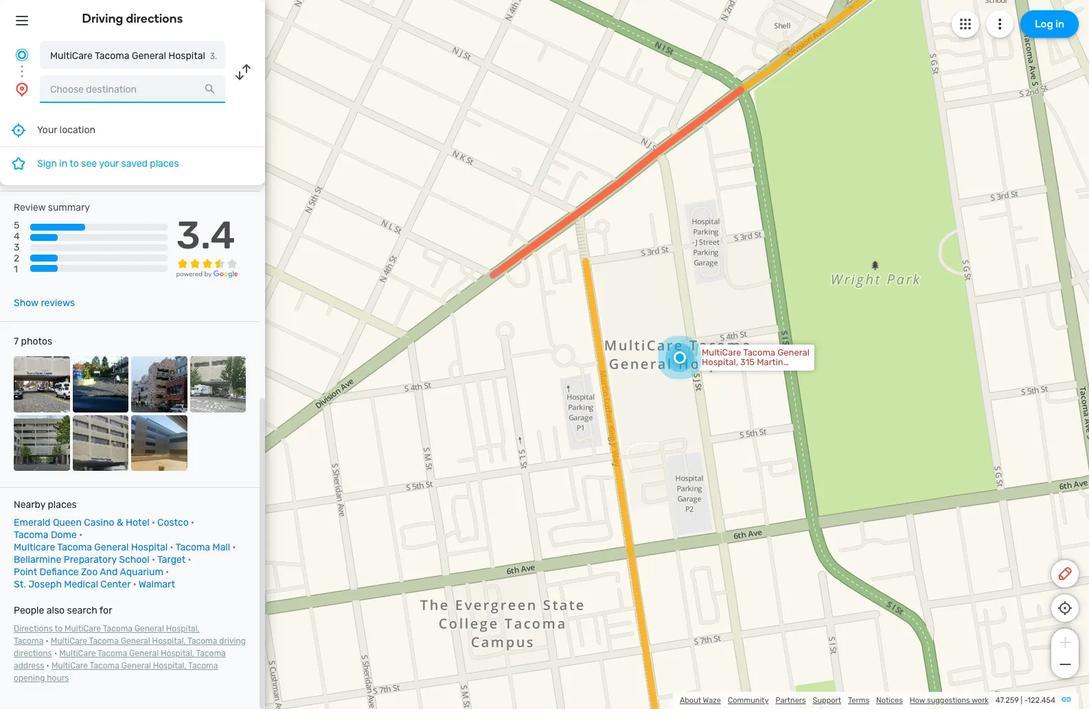 Task type: locate. For each thing, give the bounding box(es) containing it.
people
[[14, 605, 44, 617]]

general inside button
[[132, 50, 166, 62]]

multicare tacoma general hospital, tacoma address
[[14, 649, 226, 671]]

1 vertical spatial hospital
[[131, 542, 168, 554]]

general up multicare tacoma general hospital, tacoma driving directions
[[135, 625, 164, 634]]

1 vertical spatial directions
[[14, 649, 52, 659]]

general for multicare tacoma general hospital
[[132, 50, 166, 62]]

to
[[55, 625, 63, 634]]

hospital, inside multicare tacoma general hospital, tacoma address
[[161, 649, 194, 659]]

location image
[[14, 81, 30, 98]]

also
[[47, 605, 65, 617]]

reviews
[[41, 298, 75, 309]]

general up choose destination "text field"
[[132, 50, 166, 62]]

multicare
[[14, 542, 55, 554]]

zoo
[[81, 567, 98, 578]]

image 4 of multicare tacoma general hospital, tacoma image
[[190, 357, 246, 413]]

7 photos
[[14, 336, 52, 348]]

hospital
[[169, 50, 205, 62], [131, 542, 168, 554]]

tacoma inside tacoma mall bellarmine preparatory school
[[176, 542, 210, 554]]

driving directions
[[82, 11, 183, 26]]

driving
[[219, 637, 246, 646]]

multicare inside multicare tacoma general hospital, tacoma address
[[59, 649, 96, 659]]

support link
[[813, 697, 842, 706]]

multicare tacoma general hospital, tacoma address link
[[14, 649, 226, 671]]

opening
[[14, 674, 45, 684]]

waze
[[703, 697, 721, 706]]

general
[[132, 50, 166, 62], [94, 542, 129, 554], [135, 625, 164, 634], [121, 637, 150, 646], [129, 649, 159, 659], [121, 662, 151, 671]]

0 vertical spatial hospital
[[169, 50, 205, 62]]

image 1 of multicare tacoma general hospital, tacoma image
[[14, 357, 70, 413]]

search
[[67, 605, 97, 617]]

hotel
[[126, 517, 150, 529]]

multicare inside multicare tacoma general hospital, tacoma opening hours
[[51, 662, 88, 671]]

directions up 'address'
[[14, 649, 52, 659]]

and
[[100, 567, 118, 578]]

multicare tacoma general hospital, tacoma opening hours
[[14, 662, 218, 684]]

image 5 of multicare tacoma general hospital, tacoma image
[[14, 415, 70, 471]]

Choose destination text field
[[40, 76, 225, 103]]

multicare tacoma general hospital, tacoma opening hours link
[[14, 662, 218, 684]]

point
[[14, 567, 37, 578]]

image 2 of multicare tacoma general hospital, tacoma image
[[72, 357, 128, 413]]

hospital up choose destination "text field"
[[169, 50, 205, 62]]

0 horizontal spatial directions
[[14, 649, 52, 659]]

general up multicare tacoma general hospital, tacoma opening hours
[[129, 649, 159, 659]]

hospital, for multicare tacoma general hospital, tacoma address
[[161, 649, 194, 659]]

summary
[[48, 202, 90, 214]]

hospital, inside multicare tacoma general hospital, tacoma opening hours
[[153, 662, 187, 671]]

about waze community partners support terms notices how suggestions work 47.259 | -122.454
[[680, 697, 1056, 706]]

directions
[[126, 11, 183, 26], [14, 649, 52, 659]]

multicare inside button
[[50, 50, 93, 62]]

emerald queen casino & hotel link
[[14, 517, 150, 529]]

suggestions
[[927, 697, 970, 706]]

general inside the costco tacoma dome multicare tacoma general hospital
[[94, 542, 129, 554]]

tacoma
[[95, 50, 129, 62], [14, 530, 48, 541], [57, 542, 92, 554], [176, 542, 210, 554], [103, 625, 133, 634], [14, 637, 43, 646], [89, 637, 119, 646], [188, 637, 217, 646], [98, 649, 127, 659], [196, 649, 226, 659], [90, 662, 119, 671], [188, 662, 218, 671]]

general for multicare tacoma general hospital, tacoma opening hours
[[121, 662, 151, 671]]

multicare inside multicare tacoma general hospital, tacoma driving directions
[[51, 637, 87, 646]]

directions up multicare tacoma general hospital button
[[126, 11, 183, 26]]

1 horizontal spatial hospital
[[169, 50, 205, 62]]

1 horizontal spatial directions
[[126, 11, 183, 26]]

1
[[14, 264, 18, 276]]

nearby places
[[14, 499, 77, 511]]

st. joseph medical center link
[[14, 579, 131, 591]]

st.
[[14, 579, 26, 591]]

support
[[813, 697, 842, 706]]

school
[[119, 554, 150, 566]]

multicare tacoma general hospital, tacoma driving directions
[[14, 637, 246, 659]]

directions to multicare tacoma general hospital, tacoma link
[[14, 625, 200, 646]]

joseph
[[28, 579, 62, 591]]

&
[[117, 517, 123, 529]]

general inside directions to multicare tacoma general hospital, tacoma
[[135, 625, 164, 634]]

costco tacoma dome multicare tacoma general hospital
[[14, 517, 189, 554]]

work
[[972, 697, 989, 706]]

hospital, inside directions to multicare tacoma general hospital, tacoma
[[166, 625, 200, 634]]

general down multicare tacoma general hospital, tacoma driving directions link on the left
[[121, 662, 151, 671]]

multicare tacoma general hospital
[[50, 50, 205, 62]]

show
[[14, 298, 38, 309]]

hospital,
[[166, 625, 200, 634], [152, 637, 186, 646], [161, 649, 194, 659], [153, 662, 187, 671]]

general inside multicare tacoma general hospital, tacoma driving directions
[[121, 637, 150, 646]]

center
[[100, 579, 131, 591]]

star image
[[10, 155, 27, 172]]

hospital up school
[[131, 542, 168, 554]]

0 horizontal spatial hospital
[[131, 542, 168, 554]]

medical
[[64, 579, 98, 591]]

image 7 of multicare tacoma general hospital, tacoma image
[[131, 415, 187, 471]]

general inside multicare tacoma general hospital, tacoma address
[[129, 649, 159, 659]]

general up multicare tacoma general hospital, tacoma address link
[[121, 637, 150, 646]]

list box
[[0, 114, 265, 185]]

0 vertical spatial directions
[[126, 11, 183, 26]]

driving
[[82, 11, 123, 26]]

general up preparatory
[[94, 542, 129, 554]]

hospital, inside multicare tacoma general hospital, tacoma driving directions
[[152, 637, 186, 646]]

image 3 of multicare tacoma general hospital, tacoma image
[[131, 357, 187, 413]]

directions inside multicare tacoma general hospital, tacoma driving directions
[[14, 649, 52, 659]]

aquarium
[[120, 567, 163, 578]]

multicare inside directions to multicare tacoma general hospital, tacoma
[[65, 625, 101, 634]]

places
[[48, 499, 77, 511]]

zoom in image
[[1057, 635, 1074, 651]]

dome
[[51, 530, 77, 541]]

general inside multicare tacoma general hospital, tacoma opening hours
[[121, 662, 151, 671]]



Task type: vqa. For each thing, say whether or not it's contained in the screenshot.
Hospital, in the "Directions to MultiCare Tacoma General Hospital, Tacoma"
yes



Task type: describe. For each thing, give the bounding box(es) containing it.
122.454
[[1028, 697, 1056, 706]]

review summary
[[14, 202, 90, 214]]

general for multicare tacoma general hospital, tacoma driving directions
[[121, 637, 150, 646]]

tacoma inside button
[[95, 50, 129, 62]]

tacoma dome link
[[14, 530, 77, 541]]

tacoma mall bellarmine preparatory school
[[14, 542, 230, 566]]

hours
[[47, 674, 69, 684]]

costco
[[157, 517, 189, 529]]

about
[[680, 697, 701, 706]]

terms link
[[848, 697, 870, 706]]

preparatory
[[64, 554, 117, 566]]

multicare tacoma general hospital link
[[14, 542, 168, 554]]

zoom out image
[[1057, 657, 1074, 673]]

emerald queen casino & hotel
[[14, 517, 150, 529]]

4
[[14, 231, 20, 243]]

multicare for multicare tacoma general hospital, tacoma driving directions
[[51, 637, 87, 646]]

47.259
[[996, 697, 1019, 706]]

-
[[1025, 697, 1028, 706]]

nearby
[[14, 499, 45, 511]]

target point defiance zoo and aquarium st. joseph medical center
[[14, 554, 186, 591]]

hospital, for multicare tacoma general hospital, tacoma driving directions
[[152, 637, 186, 646]]

directions
[[14, 625, 53, 634]]

general for multicare tacoma general hospital, tacoma address
[[129, 649, 159, 659]]

current location image
[[14, 47, 30, 63]]

for
[[100, 605, 112, 617]]

emerald
[[14, 517, 50, 529]]

3
[[14, 242, 20, 254]]

target
[[157, 554, 186, 566]]

defiance
[[40, 567, 79, 578]]

mall
[[213, 542, 230, 554]]

7
[[14, 336, 19, 348]]

bellarmine
[[14, 554, 61, 566]]

terms
[[848, 697, 870, 706]]

multicare tacoma general hospital button
[[40, 41, 225, 69]]

multicare tacoma general hospital, tacoma driving directions link
[[14, 637, 246, 659]]

notices
[[877, 697, 903, 706]]

how
[[910, 697, 926, 706]]

how suggestions work link
[[910, 697, 989, 706]]

|
[[1021, 697, 1023, 706]]

directions to multicare tacoma general hospital, tacoma
[[14, 625, 200, 646]]

address
[[14, 662, 44, 671]]

show reviews
[[14, 298, 75, 309]]

review
[[14, 202, 46, 214]]

hospital inside button
[[169, 50, 205, 62]]

tacoma mall link
[[176, 542, 230, 554]]

community link
[[728, 697, 769, 706]]

walmart link
[[139, 579, 175, 591]]

photos
[[21, 336, 52, 348]]

bellarmine preparatory school link
[[14, 554, 150, 566]]

target link
[[157, 554, 186, 566]]

costco link
[[157, 517, 189, 529]]

recenter image
[[10, 122, 27, 138]]

queen
[[53, 517, 82, 529]]

hospital, for multicare tacoma general hospital, tacoma opening hours
[[153, 662, 187, 671]]

about waze link
[[680, 697, 721, 706]]

partners link
[[776, 697, 806, 706]]

community
[[728, 697, 769, 706]]

notices link
[[877, 697, 903, 706]]

5
[[14, 220, 19, 232]]

multicare for multicare tacoma general hospital
[[50, 50, 93, 62]]

partners
[[776, 697, 806, 706]]

people also search for
[[14, 605, 112, 617]]

point defiance zoo and aquarium link
[[14, 567, 163, 578]]

5 4 3 2 1
[[14, 220, 20, 276]]

walmart
[[139, 579, 175, 591]]

pencil image
[[1057, 566, 1074, 583]]

multicare for multicare tacoma general hospital, tacoma address
[[59, 649, 96, 659]]

link image
[[1061, 695, 1072, 706]]

3.4
[[176, 213, 235, 258]]

hospital inside the costco tacoma dome multicare tacoma general hospital
[[131, 542, 168, 554]]

2
[[14, 253, 19, 265]]

multicare for multicare tacoma general hospital, tacoma opening hours
[[51, 662, 88, 671]]

image 6 of multicare tacoma general hospital, tacoma image
[[72, 415, 128, 471]]

casino
[[84, 517, 114, 529]]



